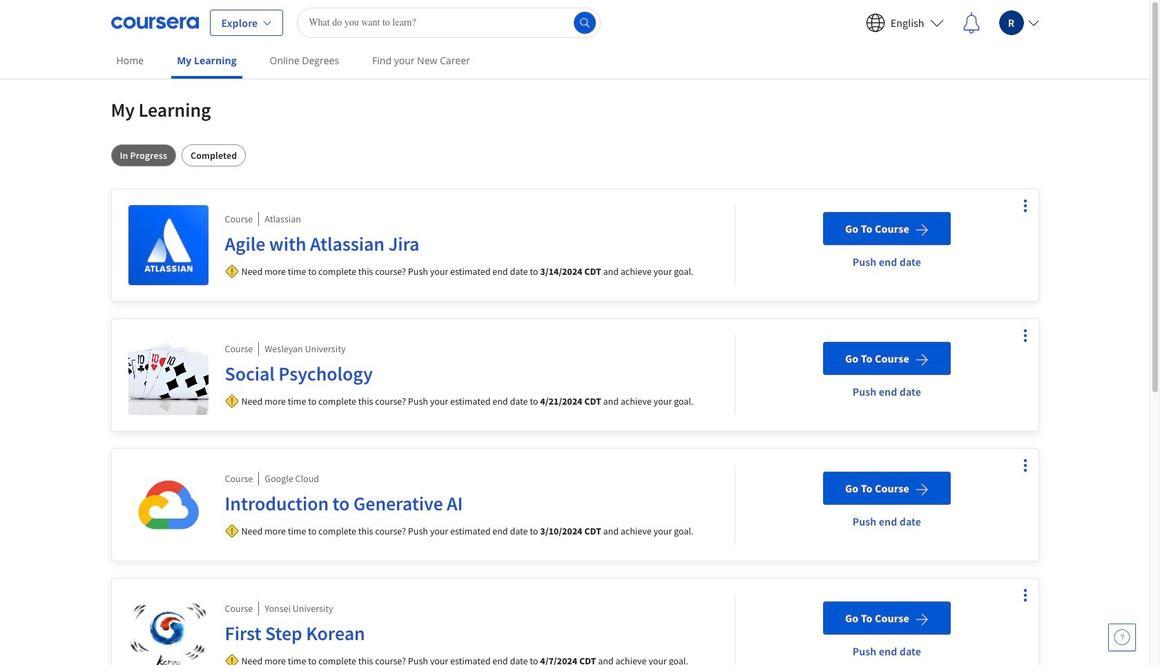 Task type: vqa. For each thing, say whether or not it's contained in the screenshot.
More option for Agile with Atlassian Jira 'image'
yes



Task type: describe. For each thing, give the bounding box(es) containing it.
agile with atlassian jira image
[[128, 205, 208, 285]]

social psychology image
[[128, 335, 208, 415]]

introduction to generative ai image
[[128, 465, 208, 545]]

What do you want to learn? text field
[[297, 7, 601, 38]]

more option for first step korean image
[[1016, 586, 1035, 605]]

first step korean image
[[128, 595, 208, 665]]

more option for agile with atlassian jira image
[[1016, 196, 1035, 216]]



Task type: locate. For each thing, give the bounding box(es) containing it.
coursera image
[[111, 11, 199, 34]]

more option for introduction to generative ai image
[[1016, 456, 1035, 475]]

None search field
[[297, 7, 601, 38]]

more option for social psychology image
[[1016, 326, 1035, 345]]

tab list
[[111, 144, 1039, 166]]

help center image
[[1114, 629, 1131, 646]]



